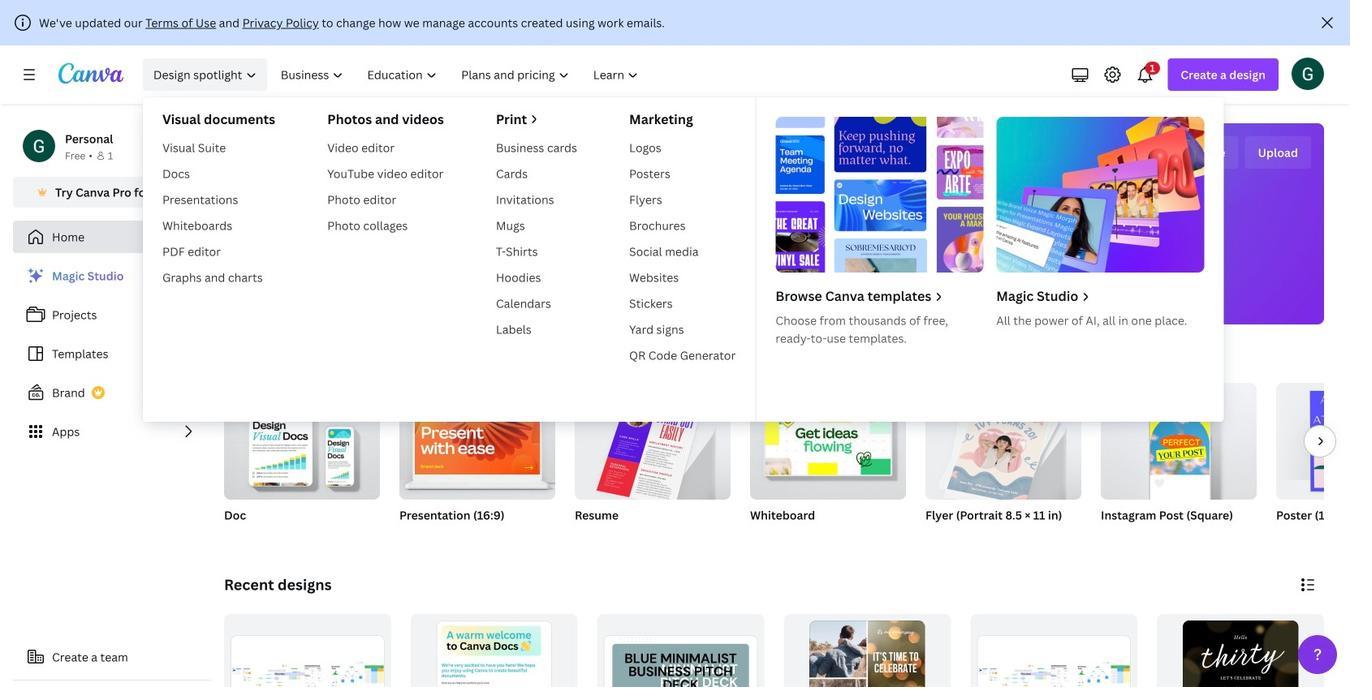 Task type: describe. For each thing, give the bounding box(es) containing it.
menu inside top level navigation 'element'
[[143, 97, 1224, 422]]

greg robinson image
[[1292, 57, 1324, 90]]



Task type: locate. For each thing, give the bounding box(es) containing it.
group
[[224, 383, 380, 544], [224, 383, 380, 500], [399, 383, 555, 544], [399, 383, 555, 500], [575, 383, 731, 544], [575, 383, 731, 507], [750, 383, 906, 544], [750, 383, 906, 500], [925, 383, 1081, 544], [925, 383, 1081, 505], [1101, 383, 1257, 544], [1276, 383, 1350, 544], [224, 615, 391, 688], [411, 615, 578, 688], [597, 615, 764, 688], [784, 615, 951, 688]]

None search field
[[531, 196, 1018, 229]]

top level navigation element
[[140, 58, 1224, 422]]

menu
[[143, 97, 1224, 422]]

list
[[13, 260, 211, 448]]



Task type: vqa. For each thing, say whether or not it's contained in the screenshot.
list
yes



